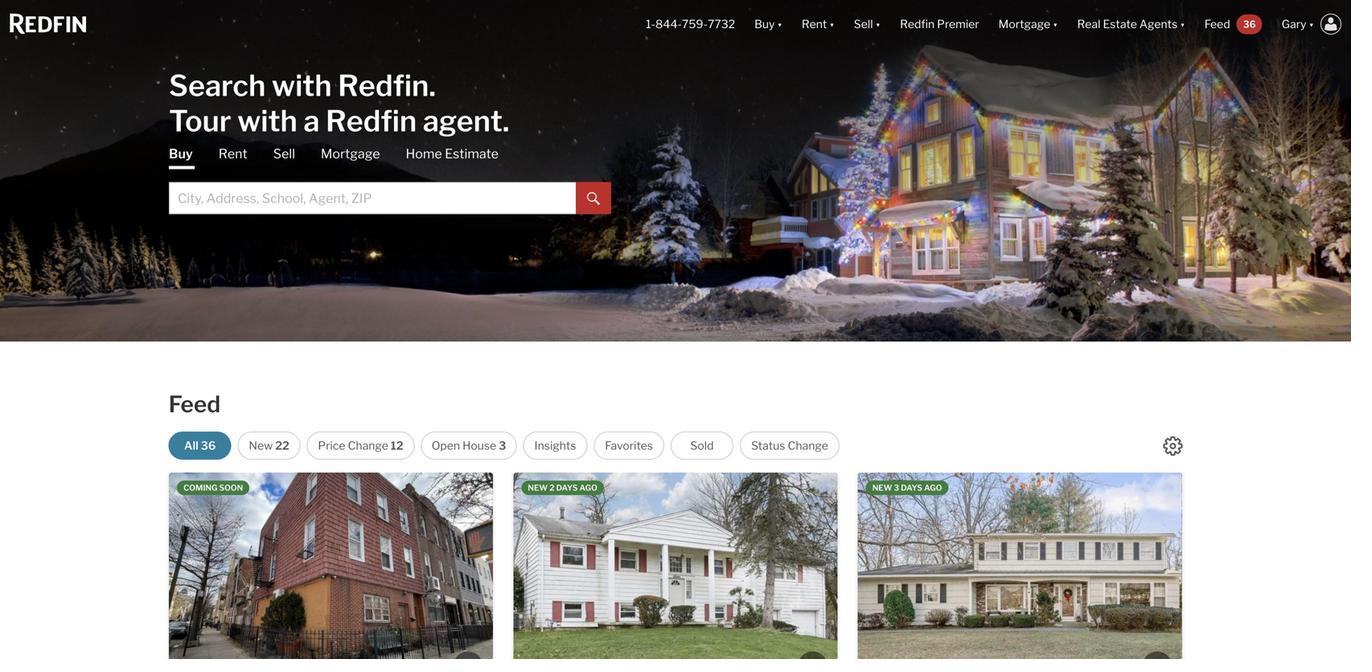 Task type: describe. For each thing, give the bounding box(es) containing it.
0 vertical spatial feed
[[1205, 17, 1231, 31]]

buy link
[[169, 145, 193, 169]]

agents
[[1140, 17, 1178, 31]]

844-
[[656, 17, 682, 31]]

Insights radio
[[524, 432, 588, 460]]

change for price
[[348, 439, 389, 453]]

Status Change radio
[[740, 432, 840, 460]]

estimate
[[445, 146, 499, 162]]

redfin.
[[338, 68, 436, 103]]

1-844-759-7732 link
[[646, 17, 736, 31]]

1 photo of 7 yorkshire dr, suffern, ny 10901 image from the left
[[514, 473, 838, 660]]

price
[[318, 439, 346, 453]]

1 horizontal spatial 3
[[894, 484, 900, 493]]

rent for rent ▾
[[802, 17, 828, 31]]

search with redfin. tour with a redfin agent.
[[169, 68, 510, 139]]

2
[[550, 484, 555, 493]]

0 vertical spatial 36
[[1244, 18, 1257, 30]]

change for status
[[788, 439, 829, 453]]

mortgage ▾ button
[[999, 0, 1059, 48]]

all
[[184, 439, 199, 453]]

All radio
[[169, 432, 231, 460]]

▾ for mortgage ▾
[[1053, 17, 1059, 31]]

new 3 days ago
[[873, 484, 943, 493]]

2 photo of 7 yorkshire dr, suffern, ny 10901 image from the left
[[838, 473, 1162, 660]]

ago for new 3 days ago
[[925, 484, 943, 493]]

premier
[[938, 17, 980, 31]]

tour
[[169, 103, 231, 139]]

status change
[[752, 439, 829, 453]]

home estimate
[[406, 146, 499, 162]]

a
[[304, 103, 320, 139]]

soon
[[219, 484, 243, 493]]

sell ▾ button
[[854, 0, 881, 48]]

rent link
[[219, 145, 248, 163]]

coming
[[184, 484, 218, 493]]

search
[[169, 68, 266, 103]]

redfin inside button
[[901, 17, 935, 31]]

1 photo of 105 roebling st, williamsburg, ny 11211 image from the left
[[169, 473, 493, 660]]

22
[[275, 439, 290, 453]]

home
[[406, 146, 442, 162]]

rent ▾
[[802, 17, 835, 31]]

new for new 2 days ago
[[528, 484, 548, 493]]

2 photo of 1 astri ct, suffern, ny 10901 image from the left
[[1183, 473, 1352, 660]]

days for 3
[[901, 484, 923, 493]]

submit search image
[[587, 193, 600, 205]]

mortgage ▾ button
[[990, 0, 1068, 48]]

mortgage for mortgage ▾
[[999, 17, 1051, 31]]

coming soon
[[184, 484, 243, 493]]

sell ▾ button
[[845, 0, 891, 48]]

price change 12
[[318, 439, 404, 453]]

Open House radio
[[421, 432, 517, 460]]

rent for rent
[[219, 146, 248, 162]]

ago for new 2 days ago
[[580, 484, 598, 493]]

rent ▾ button
[[802, 0, 835, 48]]

36 inside all 'radio'
[[201, 439, 216, 453]]

sell link
[[273, 145, 295, 163]]

1 photo of 1 astri ct, suffern, ny 10901 image from the left
[[858, 473, 1183, 660]]



Task type: locate. For each thing, give the bounding box(es) containing it.
Sold radio
[[671, 432, 734, 460]]

photo of 1 astri ct, suffern, ny 10901 image
[[858, 473, 1183, 660], [1183, 473, 1352, 660]]

0 horizontal spatial change
[[348, 439, 389, 453]]

open
[[432, 439, 460, 453]]

rent inside tab list
[[219, 146, 248, 162]]

days
[[557, 484, 578, 493], [901, 484, 923, 493]]

3 inside open house option
[[499, 439, 506, 453]]

1-844-759-7732
[[646, 17, 736, 31]]

1 vertical spatial 3
[[894, 484, 900, 493]]

▾ for sell ▾
[[876, 17, 881, 31]]

1 vertical spatial buy
[[169, 146, 193, 162]]

12
[[391, 439, 404, 453]]

gary ▾
[[1283, 17, 1315, 31]]

1 horizontal spatial new
[[873, 484, 893, 493]]

buy down the tour at the top left
[[169, 146, 193, 162]]

sell for sell
[[273, 146, 295, 162]]

favorites
[[605, 439, 653, 453]]

redfin inside search with redfin. tour with a redfin agent.
[[326, 103, 417, 139]]

rent down the tour at the top left
[[219, 146, 248, 162]]

1 vertical spatial mortgage
[[321, 146, 380, 162]]

with
[[272, 68, 332, 103], [237, 103, 298, 139]]

2 days from the left
[[901, 484, 923, 493]]

3
[[499, 439, 506, 453], [894, 484, 900, 493]]

▾ for gary ▾
[[1310, 17, 1315, 31]]

new 22
[[249, 439, 290, 453]]

1 days from the left
[[557, 484, 578, 493]]

days for 2
[[557, 484, 578, 493]]

rent
[[802, 17, 828, 31], [219, 146, 248, 162]]

photo of 105 roebling st, williamsburg, ny 11211 image
[[169, 473, 493, 660], [493, 473, 818, 660]]

36
[[1244, 18, 1257, 30], [201, 439, 216, 453]]

▾ left sell ▾
[[830, 17, 835, 31]]

mortgage ▾
[[999, 17, 1059, 31]]

change inside radio
[[348, 439, 389, 453]]

mortgage up city, address, school, agent, zip search field
[[321, 146, 380, 162]]

real estate agents ▾
[[1078, 17, 1186, 31]]

real
[[1078, 17, 1101, 31]]

0 horizontal spatial ago
[[580, 484, 598, 493]]

sell
[[854, 17, 874, 31], [273, 146, 295, 162]]

0 horizontal spatial buy
[[169, 146, 193, 162]]

ago
[[580, 484, 598, 493], [925, 484, 943, 493]]

buy ▾ button
[[755, 0, 783, 48]]

home estimate link
[[406, 145, 499, 163]]

759-
[[682, 17, 708, 31]]

sold
[[691, 439, 714, 453]]

change
[[348, 439, 389, 453], [788, 439, 829, 453]]

1 horizontal spatial rent
[[802, 17, 828, 31]]

1 vertical spatial feed
[[169, 391, 221, 418]]

option group
[[169, 432, 840, 460]]

0 horizontal spatial redfin
[[326, 103, 417, 139]]

▾ right 'rent ▾'
[[876, 17, 881, 31]]

new
[[249, 439, 273, 453]]

house
[[463, 439, 497, 453]]

buy for buy ▾
[[755, 17, 775, 31]]

open house 3
[[432, 439, 506, 453]]

rent right the buy ▾
[[802, 17, 828, 31]]

feed up the all
[[169, 391, 221, 418]]

1 horizontal spatial days
[[901, 484, 923, 493]]

gary
[[1283, 17, 1307, 31]]

feed
[[1205, 17, 1231, 31], [169, 391, 221, 418]]

buy for buy
[[169, 146, 193, 162]]

0 horizontal spatial 3
[[499, 439, 506, 453]]

buy ▾
[[755, 17, 783, 31]]

0 horizontal spatial sell
[[273, 146, 295, 162]]

0 horizontal spatial rent
[[219, 146, 248, 162]]

0 horizontal spatial new
[[528, 484, 548, 493]]

▾ left 'rent ▾'
[[778, 17, 783, 31]]

▾ right agents
[[1181, 17, 1186, 31]]

1 horizontal spatial ago
[[925, 484, 943, 493]]

change right status in the bottom of the page
[[788, 439, 829, 453]]

mortgage
[[999, 17, 1051, 31], [321, 146, 380, 162]]

rent inside dropdown button
[[802, 17, 828, 31]]

1 vertical spatial 36
[[201, 439, 216, 453]]

Price Change radio
[[307, 432, 415, 460]]

1 vertical spatial redfin
[[326, 103, 417, 139]]

0 horizontal spatial mortgage
[[321, 146, 380, 162]]

change left 12
[[348, 439, 389, 453]]

0 horizontal spatial days
[[557, 484, 578, 493]]

new
[[528, 484, 548, 493], [873, 484, 893, 493]]

sell ▾
[[854, 17, 881, 31]]

1-
[[646, 17, 656, 31]]

▾ for rent ▾
[[830, 17, 835, 31]]

option group containing all
[[169, 432, 840, 460]]

photo of 7 yorkshire dr, suffern, ny 10901 image
[[514, 473, 838, 660], [838, 473, 1162, 660]]

buy inside buy ▾ dropdown button
[[755, 17, 775, 31]]

status
[[752, 439, 786, 453]]

redfin left "premier"
[[901, 17, 935, 31]]

0 horizontal spatial feed
[[169, 391, 221, 418]]

1 horizontal spatial buy
[[755, 17, 775, 31]]

1 vertical spatial sell
[[273, 146, 295, 162]]

Favorites radio
[[594, 432, 665, 460]]

real estate agents ▾ button
[[1068, 0, 1196, 48]]

new for new 3 days ago
[[873, 484, 893, 493]]

buy
[[755, 17, 775, 31], [169, 146, 193, 162]]

1 horizontal spatial change
[[788, 439, 829, 453]]

estate
[[1104, 17, 1138, 31]]

5 ▾ from the left
[[1181, 17, 1186, 31]]

buy right 7732
[[755, 17, 775, 31]]

mortgage inside dropdown button
[[999, 17, 1051, 31]]

0 vertical spatial mortgage
[[999, 17, 1051, 31]]

0 vertical spatial sell
[[854, 17, 874, 31]]

1 horizontal spatial redfin
[[901, 17, 935, 31]]

tab list containing buy
[[169, 145, 612, 214]]

6 ▾ from the left
[[1310, 17, 1315, 31]]

change inside "radio"
[[788, 439, 829, 453]]

mortgage left the real
[[999, 17, 1051, 31]]

0 vertical spatial 3
[[499, 439, 506, 453]]

agent.
[[423, 103, 510, 139]]

1 new from the left
[[528, 484, 548, 493]]

0 vertical spatial rent
[[802, 17, 828, 31]]

▾
[[778, 17, 783, 31], [830, 17, 835, 31], [876, 17, 881, 31], [1053, 17, 1059, 31], [1181, 17, 1186, 31], [1310, 17, 1315, 31]]

1 ago from the left
[[580, 484, 598, 493]]

1 horizontal spatial mortgage
[[999, 17, 1051, 31]]

rent ▾ button
[[793, 0, 845, 48]]

2 new from the left
[[873, 484, 893, 493]]

new 2 days ago
[[528, 484, 598, 493]]

7732
[[708, 17, 736, 31]]

real estate agents ▾ link
[[1078, 0, 1186, 48]]

sell for sell ▾
[[854, 17, 874, 31]]

2 change from the left
[[788, 439, 829, 453]]

▾ right gary
[[1310, 17, 1315, 31]]

buy ▾ button
[[745, 0, 793, 48]]

4 ▾ from the left
[[1053, 17, 1059, 31]]

2 ▾ from the left
[[830, 17, 835, 31]]

0 vertical spatial buy
[[755, 17, 775, 31]]

redfin premier button
[[891, 0, 990, 48]]

2 ago from the left
[[925, 484, 943, 493]]

36 right the all
[[201, 439, 216, 453]]

sell inside dropdown button
[[854, 17, 874, 31]]

▾ for buy ▾
[[778, 17, 783, 31]]

mortgage link
[[321, 145, 380, 163]]

▾ left the real
[[1053, 17, 1059, 31]]

2 photo of 105 roebling st, williamsburg, ny 11211 image from the left
[[493, 473, 818, 660]]

sell right the rent link
[[273, 146, 295, 162]]

1 vertical spatial rent
[[219, 146, 248, 162]]

36 left gary
[[1244, 18, 1257, 30]]

1 horizontal spatial sell
[[854, 17, 874, 31]]

all 36
[[184, 439, 216, 453]]

1 horizontal spatial 36
[[1244, 18, 1257, 30]]

tab list
[[169, 145, 612, 214]]

redfin
[[901, 17, 935, 31], [326, 103, 417, 139]]

1 change from the left
[[348, 439, 389, 453]]

insights
[[535, 439, 577, 453]]

3 ▾ from the left
[[876, 17, 881, 31]]

0 horizontal spatial 36
[[201, 439, 216, 453]]

redfin premier
[[901, 17, 980, 31]]

New radio
[[238, 432, 301, 460]]

mortgage for mortgage
[[321, 146, 380, 162]]

0 vertical spatial redfin
[[901, 17, 935, 31]]

City, Address, School, Agent, ZIP search field
[[169, 182, 576, 214]]

1 ▾ from the left
[[778, 17, 783, 31]]

1 horizontal spatial feed
[[1205, 17, 1231, 31]]

feed right agents
[[1205, 17, 1231, 31]]

redfin up mortgage link
[[326, 103, 417, 139]]

sell right 'rent ▾'
[[854, 17, 874, 31]]



Task type: vqa. For each thing, say whether or not it's contained in the screenshot.
All 36
yes



